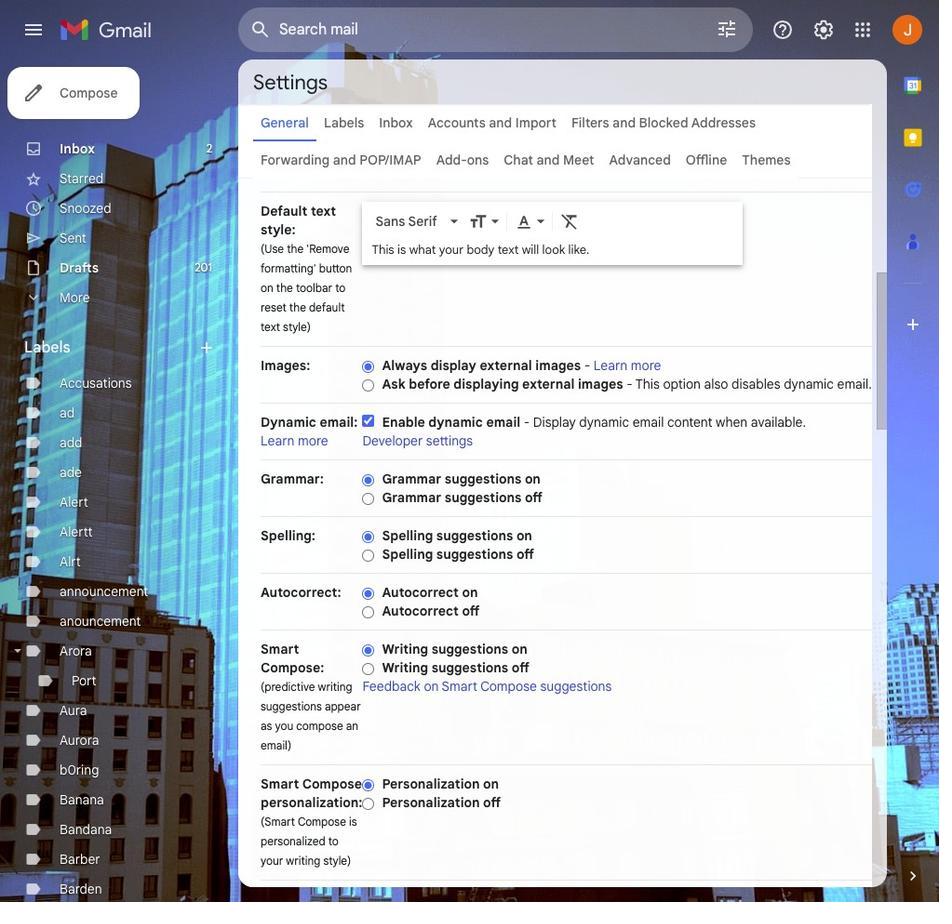 Task type: locate. For each thing, give the bounding box(es) containing it.
2 grammar from the top
[[382, 490, 441, 506]]

spelling
[[382, 528, 433, 545], [382, 546, 433, 563]]

this
[[372, 242, 394, 258], [636, 376, 660, 393]]

1 horizontal spatial labels
[[324, 114, 364, 131]]

1 autocorrect from the top
[[382, 585, 459, 601]]

personalization:
[[261, 795, 363, 812]]

and down labels link
[[333, 152, 356, 168]]

0 horizontal spatial your
[[261, 854, 283, 868]]

0 vertical spatial more
[[298, 165, 328, 182]]

learn down dynamic
[[261, 433, 295, 450]]

add link
[[60, 435, 82, 451]]

writing up the appear
[[318, 680, 352, 694]]

and right chat
[[537, 152, 560, 168]]

spelling for spelling suggestions off
[[382, 546, 433, 563]]

- up ask before displaying external images - this option also disables dynamic email.
[[584, 357, 590, 374]]

0 vertical spatial autocorrect
[[382, 585, 459, 601]]

1 email from the left
[[486, 414, 521, 431]]

learn more link up default on the top left
[[261, 165, 328, 182]]

you
[[275, 720, 293, 733]]

1 vertical spatial grammar
[[382, 490, 441, 506]]

style) down personalized
[[323, 854, 351, 868]]

writing right writing suggestions on radio
[[382, 641, 428, 658]]

like.
[[568, 242, 590, 258]]

serif
[[408, 213, 437, 230]]

on up spelling suggestions off
[[517, 528, 532, 545]]

tab list
[[887, 60, 939, 836]]

0 vertical spatial writing
[[382, 641, 428, 658]]

is inside smart compose personalization: (smart compose is personalized to your writing style)
[[349, 815, 357, 829]]

offline link
[[686, 152, 727, 168]]

more up default on the top left
[[298, 165, 328, 182]]

Personalization off radio
[[363, 798, 375, 811]]

2 horizontal spatial -
[[627, 376, 633, 393]]

Autocorrect on radio
[[363, 587, 375, 601]]

2 vertical spatial smart
[[261, 776, 299, 793]]

0 vertical spatial writing
[[318, 680, 352, 694]]

Personalization on radio
[[363, 779, 375, 793]]

autocorrect for autocorrect off
[[382, 603, 459, 620]]

themes link
[[742, 152, 791, 168]]

available.
[[751, 414, 806, 431]]

and for accounts
[[489, 114, 512, 131]]

more
[[298, 165, 328, 182], [631, 357, 661, 374], [298, 433, 328, 450]]

alrt link
[[60, 554, 81, 571]]

more down dynamic
[[298, 433, 328, 450]]

smart up personalization:
[[261, 776, 299, 793]]

0 vertical spatial your
[[439, 242, 464, 258]]

0 vertical spatial labels
[[324, 114, 364, 131]]

search mail image
[[244, 13, 277, 47]]

1 vertical spatial your
[[261, 854, 283, 868]]

text left will
[[498, 242, 519, 258]]

grammar for grammar suggestions off
[[382, 490, 441, 506]]

barden link
[[60, 881, 102, 898]]

- inside enable dynamic email - display dynamic email content when available. developer settings
[[524, 414, 530, 431]]

style) down reset
[[283, 320, 311, 334]]

1 vertical spatial writing
[[286, 854, 321, 868]]

smart inside smart compose: (predictive writing suggestions appear as you compose an email)
[[261, 641, 299, 658]]

labels heading
[[24, 339, 197, 357]]

autocorrect
[[382, 585, 459, 601], [382, 603, 459, 620]]

autocorrect up autocorrect off
[[382, 585, 459, 601]]

2 horizontal spatial dynamic
[[784, 376, 834, 393]]

- left option
[[627, 376, 633, 393]]

sans serif option
[[372, 213, 447, 231]]

chat and meet link
[[504, 152, 594, 168]]

this left option
[[636, 376, 660, 393]]

grammar suggestions on
[[382, 471, 541, 488]]

Spelling suggestions on radio
[[363, 530, 375, 544]]

1 vertical spatial style)
[[323, 854, 351, 868]]

snoozed
[[60, 200, 111, 217]]

writing
[[318, 680, 352, 694], [286, 854, 321, 868]]

advanced search options image
[[708, 10, 746, 47]]

labels up forwarding and pop/imap
[[324, 114, 364, 131]]

1 vertical spatial labels
[[24, 339, 70, 357]]

smart up compose:
[[261, 641, 299, 658]]

personalization for personalization off
[[382, 795, 480, 812]]

body
[[467, 242, 495, 258]]

writing for writing suggestions off
[[382, 660, 428, 677]]

grammar down developer settings link
[[382, 471, 441, 488]]

feedback on smart compose suggestions link
[[363, 679, 612, 695]]

1 vertical spatial the
[[276, 281, 293, 295]]

text up 'remove
[[311, 203, 336, 220]]

0 vertical spatial inbox link
[[379, 114, 413, 131]]

this down 'sans'
[[372, 242, 394, 258]]

the right reset
[[289, 301, 306, 315]]

0 horizontal spatial dynamic
[[428, 414, 483, 431]]

and for chat
[[537, 152, 560, 168]]

on up the feedback on smart compose suggestions link
[[512, 641, 528, 658]]

Writing suggestions off radio
[[363, 663, 375, 677]]

labels inside navigation
[[24, 339, 70, 357]]

0 vertical spatial spelling
[[382, 528, 433, 545]]

email.
[[837, 376, 872, 393]]

add-ons
[[436, 152, 489, 168]]

alrt
[[60, 554, 81, 571]]

the up formatting'
[[287, 242, 304, 256]]

2 writing from the top
[[382, 660, 428, 677]]

1 horizontal spatial email
[[633, 414, 664, 431]]

settings
[[426, 433, 473, 450]]

1 personalization from the top
[[382, 776, 480, 793]]

import
[[516, 114, 557, 131]]

1 vertical spatial autocorrect
[[382, 603, 459, 620]]

0 horizontal spatial style)
[[283, 320, 311, 334]]

0 vertical spatial images
[[536, 357, 581, 374]]

2 vertical spatial learn
[[261, 433, 295, 450]]

personalization off
[[382, 795, 501, 812]]

1 vertical spatial smart
[[442, 679, 477, 695]]

your right what
[[439, 242, 464, 258]]

1 horizontal spatial dynamic
[[579, 414, 629, 431]]

off for grammar suggestions on
[[525, 490, 543, 506]]

spelling right spelling suggestions off radio
[[382, 546, 433, 563]]

1 vertical spatial learn more link
[[594, 357, 661, 374]]

your down personalized
[[261, 854, 283, 868]]

0 vertical spatial this
[[372, 242, 394, 258]]

2 horizontal spatial text
[[498, 242, 519, 258]]

learn inside dynamic email: learn more
[[261, 433, 295, 450]]

default
[[309, 301, 345, 315]]

1 horizontal spatial is
[[397, 242, 406, 258]]

-
[[584, 357, 590, 374], [627, 376, 633, 393], [524, 414, 530, 431]]

forwarding and pop/imap link
[[261, 152, 421, 168]]

is left what
[[397, 242, 406, 258]]

'remove
[[307, 242, 349, 256]]

port
[[72, 673, 96, 690]]

on up personalization off on the bottom of the page
[[483, 776, 499, 793]]

0 vertical spatial -
[[584, 357, 590, 374]]

writing
[[382, 641, 428, 658], [382, 660, 428, 677]]

when
[[716, 414, 748, 431]]

spelling for spelling suggestions on
[[382, 528, 433, 545]]

arora link
[[60, 643, 92, 660]]

to
[[335, 281, 346, 295], [328, 835, 339, 849]]

inbox up the starred link at the left top
[[60, 141, 95, 157]]

compose down the gmail image in the top left of the page
[[60, 85, 118, 101]]

suggestions for writing suggestions off
[[432, 660, 508, 677]]

1 grammar from the top
[[382, 471, 441, 488]]

dynamic left email.
[[784, 376, 834, 393]]

0 vertical spatial to
[[335, 281, 346, 295]]

1 vertical spatial spelling
[[382, 546, 433, 563]]

inbox link up the starred link at the left top
[[60, 141, 95, 157]]

formatting options toolbar
[[368, 204, 738, 239]]

off
[[525, 490, 543, 506], [517, 546, 534, 563], [462, 603, 480, 620], [512, 660, 529, 677], [483, 795, 501, 812]]

labels
[[324, 114, 364, 131], [24, 339, 70, 357]]

images up display
[[536, 357, 581, 374]]

on
[[261, 281, 273, 295], [525, 471, 541, 488], [517, 528, 532, 545], [462, 585, 478, 601], [512, 641, 528, 658], [424, 679, 439, 695], [483, 776, 499, 793]]

filters and blocked addresses
[[572, 114, 756, 131]]

off down spelling suggestions on
[[517, 546, 534, 563]]

1 vertical spatial images
[[578, 376, 623, 393]]

external
[[480, 357, 532, 374], [522, 376, 575, 393]]

enable
[[382, 414, 425, 431]]

will
[[522, 242, 539, 258]]

1 horizontal spatial inbox link
[[379, 114, 413, 131]]

what
[[409, 242, 436, 258]]

forwarding and pop/imap
[[261, 152, 421, 168]]

inbox link up pop/imap
[[379, 114, 413, 131]]

0 vertical spatial is
[[397, 242, 406, 258]]

more
[[60, 289, 90, 306]]

0 horizontal spatial this
[[372, 242, 394, 258]]

learn more link up ask before displaying external images - this option also disables dynamic email.
[[594, 357, 661, 374]]

None checkbox
[[363, 415, 375, 427]]

1 vertical spatial -
[[627, 376, 633, 393]]

external up displaying
[[480, 357, 532, 374]]

is down personalization:
[[349, 815, 357, 829]]

personalization up personalization off on the bottom of the page
[[382, 776, 480, 793]]

style) inside smart compose personalization: (smart compose is personalized to your writing style)
[[323, 854, 351, 868]]

2 vertical spatial more
[[298, 433, 328, 450]]

1 vertical spatial this
[[636, 376, 660, 393]]

1 vertical spatial writing
[[382, 660, 428, 677]]

Grammar suggestions off radio
[[363, 492, 375, 506]]

personalization for personalization on
[[382, 776, 480, 793]]

2 spelling from the top
[[382, 546, 433, 563]]

1 horizontal spatial style)
[[323, 854, 351, 868]]

1 writing from the top
[[382, 641, 428, 658]]

2 vertical spatial the
[[289, 301, 306, 315]]

Search mail text field
[[279, 20, 664, 39]]

and left the import
[[489, 114, 512, 131]]

smart inside smart compose personalization: (smart compose is personalized to your writing style)
[[261, 776, 299, 793]]

and right filters
[[613, 114, 636, 131]]

email left content
[[633, 414, 664, 431]]

1 horizontal spatial -
[[584, 357, 590, 374]]

ad
[[60, 405, 75, 422]]

2 vertical spatial -
[[524, 414, 530, 431]]

2 personalization from the top
[[382, 795, 480, 812]]

writing up feedback
[[382, 660, 428, 677]]

text down reset
[[261, 320, 280, 334]]

smart down writing suggestions off
[[442, 679, 477, 695]]

meet
[[563, 152, 594, 168]]

themes
[[742, 152, 791, 168]]

remove formatting ‪(⌘\)‬ image
[[561, 213, 579, 231]]

0 vertical spatial personalization
[[382, 776, 480, 793]]

drafts link
[[60, 260, 99, 276]]

0 horizontal spatial is
[[349, 815, 357, 829]]

suggestions for spelling suggestions off
[[436, 546, 513, 563]]

learn more link down dynamic
[[261, 433, 328, 450]]

learn up default on the top left
[[261, 165, 295, 182]]

anouncement link
[[60, 613, 141, 630]]

0 vertical spatial grammar
[[382, 471, 441, 488]]

suggestions for grammar suggestions off
[[445, 490, 522, 506]]

external down always display external images - learn more
[[522, 376, 575, 393]]

learn up ask before displaying external images - this option also disables dynamic email.
[[594, 357, 628, 374]]

1 vertical spatial personalization
[[382, 795, 480, 812]]

to down button
[[335, 281, 346, 295]]

barden
[[60, 881, 102, 898]]

autocorrect down autocorrect on
[[382, 603, 459, 620]]

0 horizontal spatial inbox
[[60, 141, 95, 157]]

None search field
[[238, 7, 753, 52]]

- left display
[[524, 414, 530, 431]]

drafts
[[60, 260, 99, 276]]

0 vertical spatial text
[[311, 203, 336, 220]]

text
[[311, 203, 336, 220], [498, 242, 519, 258], [261, 320, 280, 334]]

Writing suggestions on radio
[[363, 644, 375, 658]]

settings
[[253, 69, 328, 94]]

personalization down personalization on
[[382, 795, 480, 812]]

dynamic down ask before displaying external images - this option also disables dynamic email.
[[579, 414, 629, 431]]

Grammar suggestions on radio
[[363, 474, 375, 488]]

spelling suggestions off
[[382, 546, 534, 563]]

on up reset
[[261, 281, 273, 295]]

suggestions inside smart compose: (predictive writing suggestions appear as you compose an email)
[[261, 700, 322, 714]]

spelling right "spelling suggestions on" radio
[[382, 528, 433, 545]]

is
[[397, 242, 406, 258], [349, 815, 357, 829]]

barber link
[[60, 852, 100, 868]]

suggestions for spelling suggestions on
[[436, 528, 513, 545]]

writing down personalized
[[286, 854, 321, 868]]

chat and meet
[[504, 152, 594, 168]]

sent
[[60, 230, 86, 247]]

off up the feedback on smart compose suggestions link
[[512, 660, 529, 677]]

0 horizontal spatial text
[[261, 320, 280, 334]]

to inside smart compose personalization: (smart compose is personalized to your writing style)
[[328, 835, 339, 849]]

2 autocorrect from the top
[[382, 603, 459, 620]]

default
[[261, 203, 307, 220]]

2 vertical spatial learn more link
[[261, 433, 328, 450]]

enable dynamic email - display dynamic email content when available. developer settings
[[363, 414, 806, 450]]

the down formatting'
[[276, 281, 293, 295]]

1 vertical spatial inbox
[[60, 141, 95, 157]]

0 vertical spatial style)
[[283, 320, 311, 334]]

inbox up pop/imap
[[379, 114, 413, 131]]

Always display external images radio
[[363, 360, 375, 374]]

inbox link
[[379, 114, 413, 131], [60, 141, 95, 157]]

on down writing suggestions off
[[424, 679, 439, 695]]

add-
[[436, 152, 467, 168]]

images:
[[261, 357, 310, 374]]

to right personalized
[[328, 835, 339, 849]]

on down display
[[525, 471, 541, 488]]

smart
[[261, 641, 299, 658], [442, 679, 477, 695], [261, 776, 299, 793]]

Spelling suggestions off radio
[[363, 549, 375, 563]]

grammar right grammar suggestions off radio
[[382, 490, 441, 506]]

compose
[[60, 85, 118, 101], [480, 679, 537, 695], [302, 776, 362, 793], [298, 815, 346, 829]]

learn more link
[[261, 165, 328, 182], [594, 357, 661, 374], [261, 433, 328, 450]]

email down displaying
[[486, 414, 521, 431]]

personalization on
[[382, 776, 499, 793]]

dynamic up settings
[[428, 414, 483, 431]]

writing suggestions on
[[382, 641, 528, 658]]

bandana
[[60, 822, 112, 839]]

1 horizontal spatial inbox
[[379, 114, 413, 131]]

more up ask before displaying external images - this option also disables dynamic email.
[[631, 357, 661, 374]]

1 horizontal spatial text
[[311, 203, 336, 220]]

0 horizontal spatial email
[[486, 414, 521, 431]]

0 horizontal spatial -
[[524, 414, 530, 431]]

1 vertical spatial is
[[349, 815, 357, 829]]

images up enable dynamic email - display dynamic email content when available. developer settings
[[578, 376, 623, 393]]

email
[[486, 414, 521, 431], [633, 414, 664, 431]]

labels down more
[[24, 339, 70, 357]]

writing for writing suggestions on
[[382, 641, 428, 658]]

off down grammar suggestions on
[[525, 490, 543, 506]]

main menu image
[[22, 19, 45, 41]]

0 vertical spatial smart
[[261, 641, 299, 658]]

0 horizontal spatial labels
[[24, 339, 70, 357]]

addresses
[[691, 114, 756, 131]]

autocorrect off
[[382, 603, 480, 620]]

1 vertical spatial inbox link
[[60, 141, 95, 157]]

1 spelling from the top
[[382, 528, 433, 545]]

style) inside default text style: (use the 'remove formatting' button on the toolbar to reset the default text style)
[[283, 320, 311, 334]]

1 vertical spatial to
[[328, 835, 339, 849]]

learn
[[261, 165, 295, 182], [594, 357, 628, 374], [261, 433, 295, 450]]



Task type: vqa. For each thing, say whether or not it's contained in the screenshot.


Task type: describe. For each thing, give the bounding box(es) containing it.
disables
[[732, 376, 781, 393]]

before
[[409, 376, 450, 393]]

developer settings link
[[363, 433, 473, 450]]

1 horizontal spatial your
[[439, 242, 464, 258]]

more button
[[0, 283, 223, 313]]

1 vertical spatial learn
[[594, 357, 628, 374]]

filters and blocked addresses link
[[572, 114, 756, 131]]

more inside dynamic email: learn more
[[298, 433, 328, 450]]

barber
[[60, 852, 100, 868]]

accounts and import link
[[428, 114, 557, 131]]

0 vertical spatial learn more link
[[261, 165, 328, 182]]

starred
[[60, 170, 104, 187]]

as
[[261, 720, 272, 733]]

alertt
[[60, 524, 93, 541]]

b0ring link
[[60, 762, 99, 779]]

sans serif
[[376, 213, 437, 230]]

aurora
[[60, 733, 99, 749]]

display
[[533, 414, 576, 431]]

grammar:
[[261, 471, 324, 488]]

ad link
[[60, 405, 75, 422]]

compose down writing suggestions off
[[480, 679, 537, 695]]

labels for labels link
[[324, 114, 364, 131]]

inbox inside labels navigation
[[60, 141, 95, 157]]

aurora link
[[60, 733, 99, 749]]

on down spelling suggestions off
[[462, 585, 478, 601]]

content
[[667, 414, 712, 431]]

off for spelling suggestions on
[[517, 546, 534, 563]]

arora
[[60, 643, 92, 660]]

developer
[[363, 433, 423, 450]]

forwarding
[[261, 152, 330, 168]]

feedback on smart compose suggestions
[[363, 679, 612, 695]]

advanced link
[[609, 152, 671, 168]]

smart compose: (predictive writing suggestions appear as you compose an email)
[[261, 641, 361, 753]]

email:
[[320, 414, 358, 431]]

alertt link
[[60, 524, 93, 541]]

smart for smart compose:
[[261, 641, 299, 658]]

ons
[[467, 152, 489, 168]]

1 horizontal spatial this
[[636, 376, 660, 393]]

0 vertical spatial the
[[287, 242, 304, 256]]

labels for labels heading
[[24, 339, 70, 357]]

accusations
[[60, 375, 132, 392]]

advanced
[[609, 152, 671, 168]]

port link
[[72, 673, 96, 690]]

general link
[[261, 114, 309, 131]]

Autocorrect off radio
[[363, 606, 375, 620]]

0 horizontal spatial inbox link
[[60, 141, 95, 157]]

smart for smart compose personalization:
[[261, 776, 299, 793]]

writing inside smart compose personalization: (smart compose is personalized to your writing style)
[[286, 854, 321, 868]]

201
[[195, 261, 212, 275]]

(use
[[261, 242, 284, 256]]

autocorrect for autocorrect on
[[382, 585, 459, 601]]

0 vertical spatial inbox
[[379, 114, 413, 131]]

accusations link
[[60, 375, 132, 392]]

compose down personalization:
[[298, 815, 346, 829]]

off up the writing suggestions on
[[462, 603, 480, 620]]

snoozed link
[[60, 200, 111, 217]]

ade link
[[60, 464, 82, 481]]

announcement link
[[60, 584, 148, 600]]

0 vertical spatial external
[[480, 357, 532, 374]]

starred link
[[60, 170, 104, 187]]

aura link
[[60, 703, 87, 720]]

and for filters
[[613, 114, 636, 131]]

settings image
[[813, 19, 835, 41]]

compose button
[[7, 67, 140, 119]]

offline
[[686, 152, 727, 168]]

reset
[[261, 301, 287, 315]]

filters
[[572, 114, 609, 131]]

b0ring
[[60, 762, 99, 779]]

alert
[[60, 494, 88, 511]]

bandana link
[[60, 822, 112, 839]]

Ask before displaying external images radio
[[363, 379, 375, 393]]

support image
[[772, 19, 794, 41]]

(predictive
[[261, 680, 315, 694]]

sent link
[[60, 230, 86, 247]]

to inside default text style: (use the 'remove formatting' button on the toolbar to reset the default text style)
[[335, 281, 346, 295]]

default text style: (use the 'remove formatting' button on the toolbar to reset the default text style)
[[261, 203, 352, 334]]

off down personalization on
[[483, 795, 501, 812]]

labels navigation
[[0, 60, 238, 903]]

aura
[[60, 703, 87, 720]]

always
[[382, 357, 427, 374]]

formatting'
[[261, 262, 316, 276]]

compose up personalization:
[[302, 776, 362, 793]]

and for forwarding
[[333, 152, 356, 168]]

autocorrect on
[[382, 585, 478, 601]]

an
[[346, 720, 358, 733]]

gmail image
[[60, 11, 161, 48]]

1 vertical spatial text
[[498, 242, 519, 258]]

style:
[[261, 222, 296, 238]]

grammar suggestions off
[[382, 490, 543, 506]]

grammar for grammar suggestions on
[[382, 471, 441, 488]]

compose:
[[261, 660, 324, 677]]

add-ons link
[[436, 152, 489, 168]]

ask
[[382, 376, 406, 393]]

option
[[663, 376, 701, 393]]

suggestions for grammar suggestions on
[[445, 471, 522, 488]]

your inside smart compose personalization: (smart compose is personalized to your writing style)
[[261, 854, 283, 868]]

1 vertical spatial more
[[631, 357, 661, 374]]

2 vertical spatial text
[[261, 320, 280, 334]]

anouncement
[[60, 613, 141, 630]]

on inside default text style: (use the 'remove formatting' button on the toolbar to reset the default text style)
[[261, 281, 273, 295]]

compose inside button
[[60, 85, 118, 101]]

ade
[[60, 464, 82, 481]]

0 vertical spatial learn
[[261, 165, 295, 182]]

sans
[[376, 213, 405, 230]]

general
[[261, 114, 309, 131]]

accounts
[[428, 114, 486, 131]]

2 email from the left
[[633, 414, 664, 431]]

compose
[[296, 720, 343, 733]]

this is what your body text will look like.
[[372, 242, 590, 258]]

off for writing suggestions on
[[512, 660, 529, 677]]

toolbar
[[296, 281, 332, 295]]

writing inside smart compose: (predictive writing suggestions appear as you compose an email)
[[318, 680, 352, 694]]

1 vertical spatial external
[[522, 376, 575, 393]]

feedback
[[363, 679, 421, 695]]

blocked
[[639, 114, 688, 131]]

suggestions for writing suggestions on
[[432, 641, 508, 658]]

personalized
[[261, 835, 326, 849]]

button
[[319, 262, 352, 276]]

accounts and import
[[428, 114, 557, 131]]

writing suggestions off
[[382, 660, 529, 677]]

spelling:
[[261, 528, 315, 545]]

ask before displaying external images - this option also disables dynamic email.
[[382, 376, 872, 393]]



